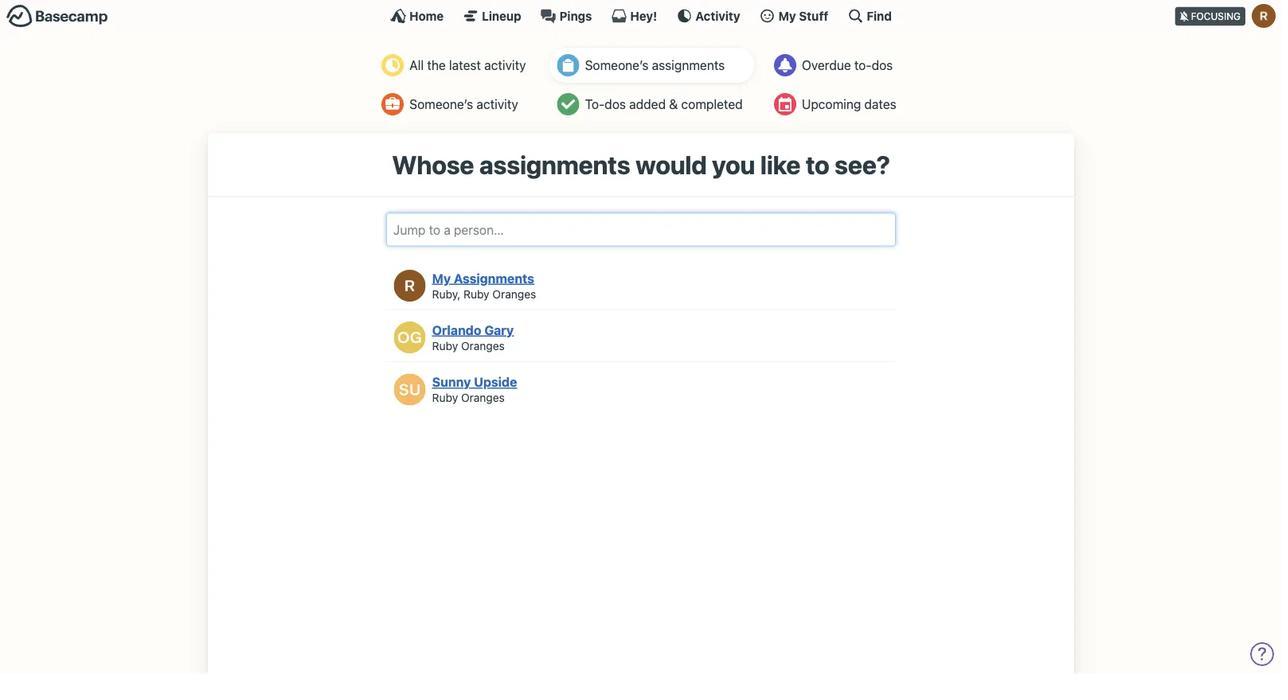 Task type: vqa. For each thing, say whether or not it's contained in the screenshot.
middle Ruby
yes



Task type: describe. For each thing, give the bounding box(es) containing it.
home link
[[390, 8, 444, 24]]

0 horizontal spatial dos
[[605, 97, 626, 112]]

upcoming
[[802, 97, 861, 112]]

you
[[712, 150, 755, 180]]

reports image
[[774, 54, 797, 76]]

overdue to-dos
[[802, 58, 893, 73]]

someone's for someone's activity
[[410, 97, 473, 112]]

overdue
[[802, 58, 851, 73]]

to-dos added & completed
[[585, 97, 743, 112]]

someone's activity link
[[374, 87, 538, 122]]

my stuff button
[[760, 8, 829, 24]]

my for assignments
[[432, 271, 451, 286]]

the
[[427, 58, 446, 73]]

see?
[[835, 150, 891, 180]]

to
[[806, 150, 830, 180]]

oranges for gary
[[461, 339, 505, 353]]

lineup link
[[463, 8, 522, 24]]

pings button
[[541, 8, 592, 24]]

my assignments ruby,        ruby oranges
[[432, 271, 536, 301]]

stuff
[[799, 9, 829, 23]]

assignment image
[[557, 54, 580, 76]]

someone's assignments
[[585, 58, 725, 73]]

all the latest activity
[[410, 58, 526, 73]]

to-dos added & completed link
[[549, 87, 755, 122]]

would
[[636, 150, 707, 180]]

pings
[[560, 9, 592, 23]]

like
[[761, 150, 801, 180]]

&
[[669, 97, 678, 112]]

assignments for whose
[[480, 150, 631, 180]]

my for stuff
[[779, 9, 796, 23]]

all
[[410, 58, 424, 73]]

oranges inside 'my assignments ruby,        ruby oranges'
[[493, 287, 536, 301]]

sunny upside ruby oranges
[[432, 375, 517, 404]]

switch accounts image
[[6, 4, 108, 29]]

main element
[[0, 0, 1283, 31]]

ruby inside 'my assignments ruby,        ruby oranges'
[[464, 287, 490, 301]]

ruby for orlando
[[432, 339, 458, 353]]

0 vertical spatial dos
[[872, 58, 893, 73]]

someone's for someone's assignments
[[585, 58, 649, 73]]

find
[[867, 9, 892, 23]]

overdue to-dos link
[[766, 48, 909, 83]]

home
[[410, 9, 444, 23]]

upcoming dates
[[802, 97, 897, 112]]

sunny
[[432, 375, 471, 390]]



Task type: locate. For each thing, give the bounding box(es) containing it.
1 horizontal spatial my
[[779, 9, 796, 23]]

my
[[779, 9, 796, 23], [432, 271, 451, 286]]

1 horizontal spatial assignments
[[652, 58, 725, 73]]

1 vertical spatial my
[[432, 271, 451, 286]]

assignments for someone's
[[652, 58, 725, 73]]

upcoming dates link
[[766, 87, 909, 122]]

find button
[[848, 8, 892, 24]]

ruby image
[[1252, 4, 1276, 28]]

0 vertical spatial oranges
[[493, 287, 536, 301]]

ruby for sunny
[[432, 391, 458, 404]]

ruby,
[[432, 287, 461, 301]]

my inside 'my assignments ruby,        ruby oranges'
[[432, 271, 451, 286]]

my left stuff
[[779, 9, 796, 23]]

1 vertical spatial oranges
[[461, 339, 505, 353]]

assignments
[[652, 58, 725, 73], [480, 150, 631, 180]]

2 vertical spatial ruby
[[432, 391, 458, 404]]

completed
[[682, 97, 743, 112]]

latest
[[449, 58, 481, 73]]

to-
[[585, 97, 605, 112]]

dos up "dates"
[[872, 58, 893, 73]]

someone's up to-
[[585, 58, 649, 73]]

my up ruby,
[[432, 271, 451, 286]]

activity inside 'link'
[[477, 97, 518, 112]]

list box containing my assignments
[[386, 262, 896, 413]]

todo image
[[557, 93, 580, 116]]

my inside popup button
[[779, 9, 796, 23]]

ruby down assignments
[[464, 287, 490, 301]]

1 horizontal spatial dos
[[872, 58, 893, 73]]

1 horizontal spatial someone's
[[585, 58, 649, 73]]

1 vertical spatial ruby
[[432, 339, 458, 353]]

focusing
[[1192, 11, 1241, 22]]

oranges down upside
[[461, 391, 505, 404]]

1 vertical spatial dos
[[605, 97, 626, 112]]

hey!
[[631, 9, 658, 23]]

ruby inside sunny upside ruby oranges
[[432, 391, 458, 404]]

gary
[[485, 323, 514, 338]]

person report image
[[382, 93, 404, 116]]

hey! button
[[611, 8, 658, 24]]

list box
[[386, 262, 896, 413]]

all the latest activity link
[[374, 48, 538, 83]]

1 vertical spatial activity
[[477, 97, 518, 112]]

whose
[[392, 150, 474, 180]]

activity
[[696, 9, 741, 23]]

oranges inside sunny upside ruby oranges
[[461, 391, 505, 404]]

1 vertical spatial someone's
[[410, 97, 473, 112]]

someone's inside someone's activity 'link'
[[410, 97, 473, 112]]

oranges
[[493, 287, 536, 301], [461, 339, 505, 353], [461, 391, 505, 404]]

schedule image
[[774, 93, 797, 116]]

2 vertical spatial oranges
[[461, 391, 505, 404]]

1 vertical spatial assignments
[[480, 150, 631, 180]]

someone's assignments link
[[549, 48, 755, 83]]

ruby down sunny
[[432, 391, 458, 404]]

assignments up the &
[[652, 58, 725, 73]]

ruby
[[464, 287, 490, 301], [432, 339, 458, 353], [432, 391, 458, 404]]

0 vertical spatial ruby
[[464, 287, 490, 301]]

someone's inside 'someone's assignments' link
[[585, 58, 649, 73]]

activity right the latest
[[484, 58, 526, 73]]

sunny upside, ruby oranges image
[[394, 374, 426, 406]]

orlando
[[432, 323, 482, 338]]

oranges for upside
[[461, 391, 505, 404]]

0 vertical spatial someone's
[[585, 58, 649, 73]]

focusing button
[[1176, 0, 1283, 31]]

0 vertical spatial activity
[[484, 58, 526, 73]]

0 vertical spatial my
[[779, 9, 796, 23]]

oranges down assignments
[[493, 287, 536, 301]]

someone's activity
[[410, 97, 518, 112]]

orlando gary, ruby oranges image
[[394, 322, 426, 354]]

Jump to a person… text field
[[386, 213, 896, 246]]

lineup
[[482, 9, 522, 23]]

upside
[[474, 375, 517, 390]]

dos left added
[[605, 97, 626, 112]]

assignments down todo icon
[[480, 150, 631, 180]]

orlando gary ruby oranges
[[432, 323, 514, 353]]

assignments
[[454, 271, 535, 286]]

my stuff
[[779, 9, 829, 23]]

dates
[[865, 97, 897, 112]]

ruby down orlando
[[432, 339, 458, 353]]

activity
[[484, 58, 526, 73], [477, 97, 518, 112]]

someone's
[[585, 58, 649, 73], [410, 97, 473, 112]]

activity report image
[[382, 54, 404, 76]]

ruby inside orlando gary ruby oranges
[[432, 339, 458, 353]]

to-
[[855, 58, 872, 73]]

0 vertical spatial assignments
[[652, 58, 725, 73]]

0 horizontal spatial someone's
[[410, 97, 473, 112]]

0 horizontal spatial assignments
[[480, 150, 631, 180]]

oranges inside orlando gary ruby oranges
[[461, 339, 505, 353]]

0 horizontal spatial my
[[432, 271, 451, 286]]

dos
[[872, 58, 893, 73], [605, 97, 626, 112]]

someone's down the
[[410, 97, 473, 112]]

oranges down gary
[[461, 339, 505, 353]]

ruby, ruby oranges image
[[394, 270, 426, 302]]

whose assignments would you like to see?
[[392, 150, 891, 180]]

activity link
[[677, 8, 741, 24]]

added
[[630, 97, 666, 112]]

activity down all the latest activity
[[477, 97, 518, 112]]



